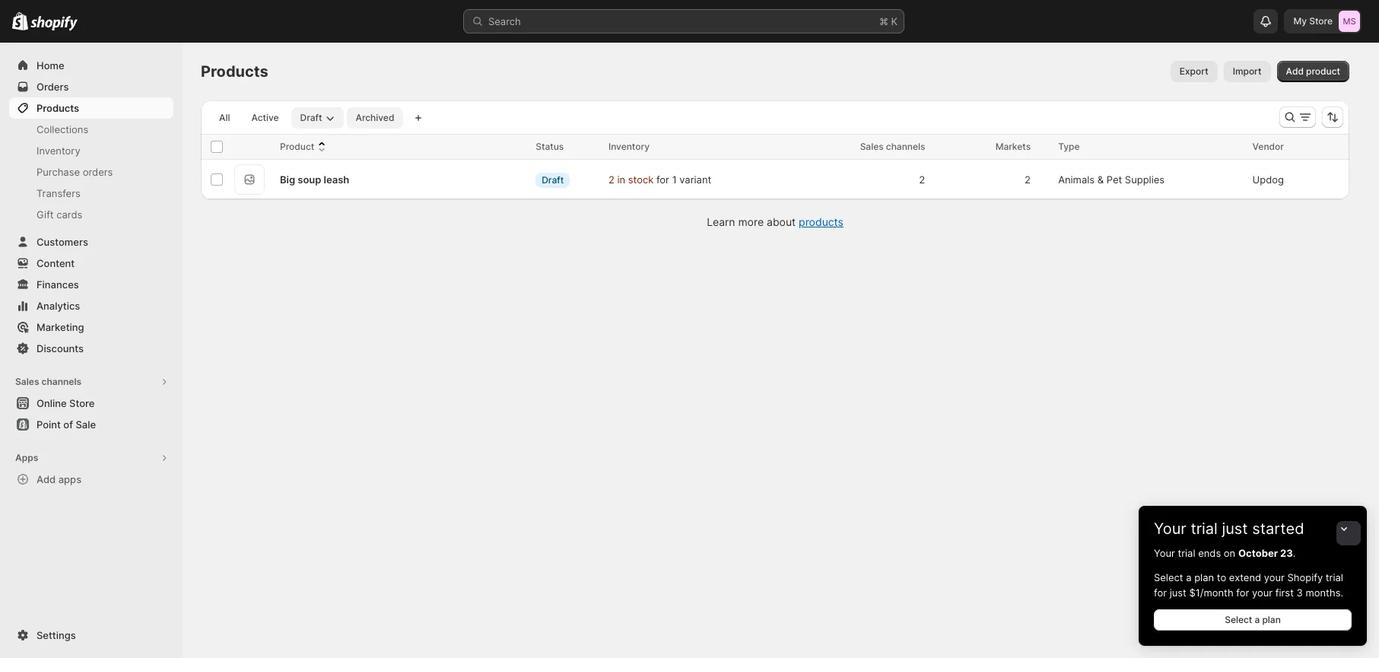 Task type: locate. For each thing, give the bounding box(es) containing it.
trial up ends
[[1191, 520, 1218, 538]]

your up first
[[1265, 572, 1285, 584]]

plan inside select a plan to extend your shopify trial for just $1/month for your first 3 months.
[[1195, 572, 1215, 584]]

plan down first
[[1263, 614, 1281, 626]]

inventory
[[609, 141, 650, 152], [37, 145, 80, 157]]

1 horizontal spatial draft
[[542, 174, 564, 185]]

0 horizontal spatial inventory
[[37, 145, 80, 157]]

point of sale link
[[9, 414, 174, 435]]

select left to
[[1154, 572, 1184, 584]]

ends
[[1199, 547, 1222, 559]]

1 horizontal spatial a
[[1255, 614, 1260, 626]]

add inside button
[[37, 473, 56, 486]]

customers
[[37, 236, 88, 248]]

more
[[738, 215, 764, 228]]

markets
[[996, 141, 1031, 152]]

october
[[1239, 547, 1279, 559]]

for left 1
[[657, 174, 670, 186]]

1 vertical spatial select
[[1225, 614, 1253, 626]]

your trial just started element
[[1139, 546, 1368, 646]]

2 2 from the left
[[919, 174, 926, 186]]

a for select a plan to extend your shopify trial for just $1/month for your first 3 months.
[[1187, 572, 1192, 584]]

store
[[1310, 15, 1333, 27], [69, 397, 95, 409]]

for left $1/month
[[1154, 587, 1167, 599]]

3 2 from the left
[[1025, 174, 1031, 186]]

trial inside dropdown button
[[1191, 520, 1218, 538]]

updog
[[1253, 174, 1285, 186]]

just up on
[[1223, 520, 1249, 538]]

23
[[1281, 547, 1294, 559]]

inventory up in
[[609, 141, 650, 152]]

add
[[1287, 65, 1304, 77], [37, 473, 56, 486]]

store for online store
[[69, 397, 95, 409]]

tab list
[[207, 107, 407, 129]]

1 vertical spatial add
[[37, 473, 56, 486]]

add inside 'link'
[[1287, 65, 1304, 77]]

select inside select a plan to extend your shopify trial for just $1/month for your first 3 months.
[[1154, 572, 1184, 584]]

1 vertical spatial store
[[69, 397, 95, 409]]

animals
[[1059, 174, 1095, 186]]

plan up $1/month
[[1195, 572, 1215, 584]]

0 horizontal spatial draft
[[300, 112, 322, 123]]

0 horizontal spatial shopify image
[[12, 12, 28, 30]]

shopify image
[[12, 12, 28, 30], [31, 16, 78, 31]]

trial left ends
[[1178, 547, 1196, 559]]

select down select a plan to extend your shopify trial for just $1/month for your first 3 months. in the bottom right of the page
[[1225, 614, 1253, 626]]

1 horizontal spatial 2
[[919, 174, 926, 186]]

just left $1/month
[[1170, 587, 1187, 599]]

trial
[[1191, 520, 1218, 538], [1178, 547, 1196, 559], [1326, 572, 1344, 584]]

your left first
[[1253, 587, 1273, 599]]

orders link
[[9, 76, 174, 97]]

0 horizontal spatial products
[[37, 102, 79, 114]]

sales
[[860, 141, 884, 152], [15, 376, 39, 387]]

0 vertical spatial add
[[1287, 65, 1304, 77]]

a down select a plan to extend your shopify trial for just $1/month for your first 3 months. in the bottom right of the page
[[1255, 614, 1260, 626]]

1 vertical spatial sales
[[15, 376, 39, 387]]

0 horizontal spatial add
[[37, 473, 56, 486]]

inventory link
[[9, 140, 174, 161]]

add apps
[[37, 473, 82, 486]]

your trial just started
[[1154, 520, 1305, 538]]

1 your from the top
[[1154, 520, 1187, 538]]

extend
[[1230, 572, 1262, 584]]

1
[[672, 174, 677, 186]]

leash
[[324, 174, 350, 186]]

add left product
[[1287, 65, 1304, 77]]

1 horizontal spatial store
[[1310, 15, 1333, 27]]

0 vertical spatial plan
[[1195, 572, 1215, 584]]

add apps button
[[9, 469, 174, 490]]

your
[[1154, 520, 1187, 538], [1154, 547, 1176, 559]]

1 vertical spatial your
[[1154, 547, 1176, 559]]

just inside dropdown button
[[1223, 520, 1249, 538]]

your trial ends on october 23 .
[[1154, 547, 1296, 559]]

0 horizontal spatial a
[[1187, 572, 1192, 584]]

0 vertical spatial channels
[[886, 141, 926, 152]]

inventory button
[[609, 139, 665, 154]]

store inside button
[[69, 397, 95, 409]]

1 vertical spatial your
[[1253, 587, 1273, 599]]

draft
[[300, 112, 322, 123], [542, 174, 564, 185]]

sales inside button
[[15, 376, 39, 387]]

1 vertical spatial channels
[[41, 376, 82, 387]]

2 your from the top
[[1154, 547, 1176, 559]]

$1/month
[[1190, 587, 1234, 599]]

0 vertical spatial just
[[1223, 520, 1249, 538]]

store for my store
[[1310, 15, 1333, 27]]

for
[[657, 174, 670, 186], [1154, 587, 1167, 599], [1237, 587, 1250, 599]]

content
[[37, 257, 75, 269]]

0 vertical spatial your
[[1154, 520, 1187, 538]]

0 horizontal spatial just
[[1170, 587, 1187, 599]]

1 horizontal spatial add
[[1287, 65, 1304, 77]]

big soup leash link
[[280, 172, 350, 187]]

started
[[1253, 520, 1305, 538]]

1 horizontal spatial plan
[[1263, 614, 1281, 626]]

1 horizontal spatial just
[[1223, 520, 1249, 538]]

purchase orders
[[37, 166, 113, 178]]

your for your trial ends on october 23 .
[[1154, 547, 1176, 559]]

your for your trial just started
[[1154, 520, 1187, 538]]

1 vertical spatial trial
[[1178, 547, 1196, 559]]

draft up "product" button
[[300, 112, 322, 123]]

products up collections
[[37, 102, 79, 114]]

2 horizontal spatial for
[[1237, 587, 1250, 599]]

purchase orders link
[[9, 161, 174, 183]]

0 horizontal spatial 2 button
[[912, 164, 944, 195]]

store right the 'my' on the right top of page
[[1310, 15, 1333, 27]]

2 horizontal spatial 2
[[1025, 174, 1031, 186]]

1 horizontal spatial sales channels
[[860, 141, 926, 152]]

1 horizontal spatial for
[[1154, 587, 1167, 599]]

learn
[[707, 215, 736, 228]]

a inside select a plan to extend your shopify trial for just $1/month for your first 3 months.
[[1187, 572, 1192, 584]]

collections
[[37, 123, 88, 135]]

trial up "months."
[[1326, 572, 1344, 584]]

online
[[37, 397, 67, 409]]

your left ends
[[1154, 547, 1176, 559]]

1 2 from the left
[[609, 174, 615, 186]]

apps
[[58, 473, 82, 486]]

draft down status
[[542, 174, 564, 185]]

shopify
[[1288, 572, 1324, 584]]

store up sale
[[69, 397, 95, 409]]

2
[[609, 174, 615, 186], [919, 174, 926, 186], [1025, 174, 1031, 186]]

select
[[1154, 572, 1184, 584], [1225, 614, 1253, 626]]

your
[[1265, 572, 1285, 584], [1253, 587, 1273, 599]]

0 horizontal spatial plan
[[1195, 572, 1215, 584]]

sales channels
[[860, 141, 926, 152], [15, 376, 82, 387]]

0 horizontal spatial channels
[[41, 376, 82, 387]]

add left apps on the left of page
[[37, 473, 56, 486]]

add for add product
[[1287, 65, 1304, 77]]

big
[[280, 174, 295, 186]]

products link
[[9, 97, 174, 119]]

point of sale button
[[0, 414, 183, 435]]

plan
[[1195, 572, 1215, 584], [1263, 614, 1281, 626]]

vendor button
[[1253, 139, 1300, 154]]

collections link
[[9, 119, 174, 140]]

2 vertical spatial trial
[[1326, 572, 1344, 584]]

export
[[1180, 65, 1209, 77]]

products up all
[[201, 62, 268, 81]]

just
[[1223, 520, 1249, 538], [1170, 587, 1187, 599]]

0 horizontal spatial sales
[[15, 376, 39, 387]]

1 vertical spatial just
[[1170, 587, 1187, 599]]

analytics link
[[9, 295, 174, 317]]

a up $1/month
[[1187, 572, 1192, 584]]

1 vertical spatial a
[[1255, 614, 1260, 626]]

1 vertical spatial draft
[[542, 174, 564, 185]]

point
[[37, 419, 61, 431]]

1 horizontal spatial select
[[1225, 614, 1253, 626]]

1 vertical spatial sales channels
[[15, 376, 82, 387]]

0 horizontal spatial 2
[[609, 174, 615, 186]]

0 vertical spatial select
[[1154, 572, 1184, 584]]

to
[[1217, 572, 1227, 584]]

1 horizontal spatial 2 button
[[1017, 164, 1050, 195]]

0 vertical spatial draft
[[300, 112, 322, 123]]

1 horizontal spatial inventory
[[609, 141, 650, 152]]

0 vertical spatial store
[[1310, 15, 1333, 27]]

inventory up purchase
[[37, 145, 80, 157]]

0 vertical spatial sales
[[860, 141, 884, 152]]

your up your trial ends on october 23 .
[[1154, 520, 1187, 538]]

0 vertical spatial products
[[201, 62, 268, 81]]

for down extend
[[1237, 587, 1250, 599]]

0 horizontal spatial select
[[1154, 572, 1184, 584]]

your inside dropdown button
[[1154, 520, 1187, 538]]

0 horizontal spatial sales channels
[[15, 376, 82, 387]]

0 vertical spatial a
[[1187, 572, 1192, 584]]

0 horizontal spatial store
[[69, 397, 95, 409]]

1 vertical spatial plan
[[1263, 614, 1281, 626]]

select a plan to extend your shopify trial for just $1/month for your first 3 months.
[[1154, 572, 1344, 599]]

customers link
[[9, 231, 174, 253]]

2 button
[[912, 164, 944, 195], [1017, 164, 1050, 195]]

trial for ends
[[1178, 547, 1196, 559]]

0 vertical spatial trial
[[1191, 520, 1218, 538]]

a
[[1187, 572, 1192, 584], [1255, 614, 1260, 626]]

1 horizontal spatial channels
[[886, 141, 926, 152]]

1 horizontal spatial products
[[201, 62, 268, 81]]

first
[[1276, 587, 1294, 599]]



Task type: describe. For each thing, give the bounding box(es) containing it.
products link
[[799, 215, 844, 228]]

3
[[1297, 587, 1303, 599]]

0 vertical spatial sales channels
[[860, 141, 926, 152]]

⌘
[[880, 15, 889, 27]]

1 horizontal spatial shopify image
[[31, 16, 78, 31]]

settings
[[37, 629, 76, 642]]

online store
[[37, 397, 95, 409]]

add for add apps
[[37, 473, 56, 486]]

all
[[219, 112, 230, 123]]

finances
[[37, 279, 79, 291]]

my
[[1294, 15, 1307, 27]]

1 horizontal spatial sales
[[860, 141, 884, 152]]

channels inside button
[[41, 376, 82, 387]]

transfers link
[[9, 183, 174, 204]]

active
[[251, 112, 279, 123]]

2 in stock for 1 variant
[[609, 174, 712, 186]]

about
[[767, 215, 796, 228]]

1 2 button from the left
[[912, 164, 944, 195]]

import
[[1233, 65, 1262, 77]]

your trial just started button
[[1139, 506, 1368, 538]]

sales channels inside button
[[15, 376, 82, 387]]

my store
[[1294, 15, 1333, 27]]

point of sale
[[37, 419, 96, 431]]

type button
[[1059, 139, 1095, 154]]

products
[[799, 215, 844, 228]]

marketing link
[[9, 317, 174, 338]]

import button
[[1224, 61, 1271, 82]]

on
[[1224, 547, 1236, 559]]

purchase
[[37, 166, 80, 178]]

big soup leash
[[280, 174, 350, 186]]

sales channels button
[[9, 371, 174, 393]]

orders
[[83, 166, 113, 178]]

⌘ k
[[880, 15, 898, 27]]

sale
[[76, 419, 96, 431]]

inventory inside button
[[609, 141, 650, 152]]

in
[[618, 174, 626, 186]]

search
[[489, 15, 521, 27]]

discounts
[[37, 342, 84, 355]]

transfers
[[37, 187, 81, 199]]

variant
[[680, 174, 712, 186]]

trial inside select a plan to extend your shopify trial for just $1/month for your first 3 months.
[[1326, 572, 1344, 584]]

2 2 button from the left
[[1017, 164, 1050, 195]]

draft button
[[291, 107, 344, 129]]

online store button
[[0, 393, 183, 414]]

animals & pet supplies
[[1059, 174, 1165, 186]]

apps button
[[9, 447, 174, 469]]

plan for select a plan to extend your shopify trial for just $1/month for your first 3 months.
[[1195, 572, 1215, 584]]

product
[[1307, 65, 1341, 77]]

&
[[1098, 174, 1104, 186]]

.
[[1294, 547, 1296, 559]]

gift cards link
[[9, 204, 174, 225]]

of
[[63, 419, 73, 431]]

select a plan
[[1225, 614, 1281, 626]]

vendor
[[1253, 141, 1285, 152]]

select for select a plan to extend your shopify trial for just $1/month for your first 3 months.
[[1154, 572, 1184, 584]]

k
[[892, 15, 898, 27]]

gift cards
[[37, 209, 82, 221]]

a for select a plan
[[1255, 614, 1260, 626]]

my store image
[[1339, 11, 1361, 32]]

type
[[1059, 141, 1080, 152]]

content link
[[9, 253, 174, 274]]

supplies
[[1125, 174, 1165, 186]]

active link
[[242, 107, 288, 129]]

1 vertical spatial products
[[37, 102, 79, 114]]

settings link
[[9, 625, 174, 646]]

draft inside dropdown button
[[300, 112, 322, 123]]

select for select a plan
[[1225, 614, 1253, 626]]

all link
[[210, 107, 239, 129]]

stock
[[628, 174, 654, 186]]

home link
[[9, 55, 174, 76]]

trial for just
[[1191, 520, 1218, 538]]

home
[[37, 59, 64, 72]]

orders
[[37, 81, 69, 93]]

learn more about products
[[707, 215, 844, 228]]

soup
[[298, 174, 321, 186]]

archived
[[356, 112, 395, 123]]

online store link
[[9, 393, 174, 414]]

pet
[[1107, 174, 1123, 186]]

export button
[[1171, 61, 1218, 82]]

marketing
[[37, 321, 84, 333]]

plan for select a plan
[[1263, 614, 1281, 626]]

0 horizontal spatial for
[[657, 174, 670, 186]]

tab list containing all
[[207, 107, 407, 129]]

archived link
[[347, 107, 404, 129]]

apps
[[15, 452, 38, 463]]

0 vertical spatial your
[[1265, 572, 1285, 584]]

gift
[[37, 209, 54, 221]]

add product
[[1287, 65, 1341, 77]]

add product link
[[1277, 61, 1350, 82]]

just inside select a plan to extend your shopify trial for just $1/month for your first 3 months.
[[1170, 587, 1187, 599]]

finances link
[[9, 274, 174, 295]]



Task type: vqa. For each thing, say whether or not it's contained in the screenshot.
Enter time text box
no



